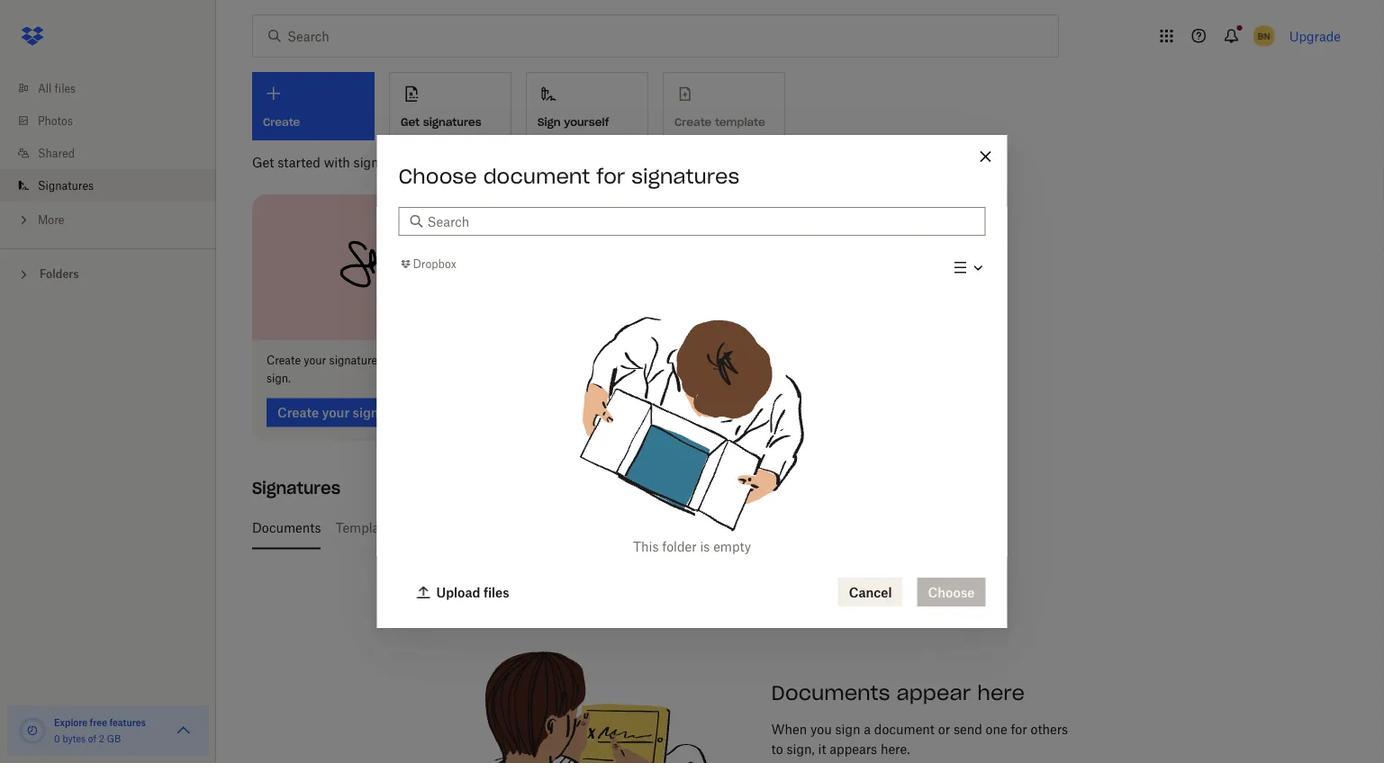 Task type: vqa. For each thing, say whether or not it's contained in the screenshot.
Tools
no



Task type: describe. For each thing, give the bounding box(es) containing it.
yourself inside button
[[564, 115, 609, 129]]

of inside explore free features 0 bytes of 2 gb
[[88, 734, 96, 745]]

signature inside create your signature so you're always ready to sign.
[[329, 354, 377, 367]]

explore
[[54, 717, 88, 729]]

sign yourself button
[[526, 72, 648, 140]]

it
[[818, 742, 826, 757]]

0
[[54, 734, 60, 745]]

document inside dialog
[[483, 164, 590, 189]]

a
[[864, 722, 871, 738]]

signatures for choose document for signatures
[[632, 164, 740, 189]]

photos
[[38, 114, 73, 127]]

signatures link
[[14, 169, 216, 202]]

all files
[[38, 82, 76, 95]]

empty
[[713, 539, 751, 554]]

upload files button
[[406, 578, 520, 607]]

get signatures button
[[389, 72, 512, 140]]

Search text field
[[427, 212, 975, 231]]

documents appear here
[[771, 680, 1025, 706]]

sign.
[[267, 372, 291, 385]]

signatures inside button
[[423, 115, 482, 129]]

dropbox link
[[399, 255, 456, 273]]

sign,
[[787, 742, 815, 757]]

dropbox
[[413, 257, 456, 271]]

2
[[99, 734, 104, 745]]

choose document for signatures
[[399, 164, 740, 189]]

tab list containing documents
[[252, 507, 1334, 550]]

photos link
[[14, 104, 216, 137]]

left
[[614, 521, 634, 536]]

more image
[[14, 211, 32, 229]]

quota usage element
[[18, 717, 47, 746]]

templates
[[335, 521, 397, 536]]

here.
[[881, 742, 910, 757]]

this folder is empty
[[633, 539, 751, 554]]

you
[[810, 722, 832, 738]]

files for upload files
[[484, 585, 509, 600]]

of inside tab list
[[474, 521, 485, 536]]

to inside create your signature so you're always ready to sign.
[[497, 354, 507, 367]]

choose document for signatures dialog
[[377, 135, 1007, 629]]

for inside dialog
[[596, 164, 625, 189]]

choose
[[399, 164, 477, 189]]

appear
[[896, 680, 971, 706]]

requests
[[560, 521, 611, 536]]

signatures list item
[[0, 169, 216, 202]]

all files link
[[14, 72, 216, 104]]

files for all files
[[55, 82, 76, 95]]

upgrade link
[[1289, 28, 1341, 44]]

always
[[428, 354, 463, 367]]

documents for documents
[[252, 521, 321, 536]]

document inside "when you sign a document or send one for others to sign, it appears here."
[[874, 722, 935, 738]]

explore free features 0 bytes of 2 gb
[[54, 717, 146, 745]]

you're
[[395, 354, 425, 367]]

others
[[1031, 722, 1068, 738]]

this
[[637, 521, 660, 536]]

ready
[[466, 354, 494, 367]]

1 vertical spatial signatures
[[252, 478, 340, 499]]

one
[[986, 722, 1007, 738]]

bytes
[[63, 734, 86, 745]]

with
[[324, 154, 350, 170]]



Task type: locate. For each thing, give the bounding box(es) containing it.
0 vertical spatial signatures
[[38, 179, 94, 192]]

to down when
[[771, 742, 783, 757]]

documents
[[252, 521, 321, 536], [771, 680, 890, 706]]

signing
[[708, 521, 755, 536]]

shared
[[38, 146, 75, 160]]

signatures for get started with signatures
[[354, 154, 416, 170]]

list
[[0, 61, 216, 249]]

cancel button
[[838, 578, 903, 607]]

for
[[596, 164, 625, 189], [1011, 722, 1027, 738]]

0 horizontal spatial document
[[483, 164, 590, 189]]

create your signature so you're always ready to sign.
[[267, 354, 507, 385]]

signatures right with
[[354, 154, 416, 170]]

for right the one
[[1011, 722, 1027, 738]]

is inside tab list
[[809, 521, 819, 536]]

0 vertical spatial for
[[596, 164, 625, 189]]

started
[[278, 154, 320, 170]]

0 horizontal spatial signatures
[[354, 154, 416, 170]]

upgrade
[[1289, 28, 1341, 44]]

create
[[267, 354, 301, 367]]

get left started at the left top of the page
[[252, 154, 274, 170]]

more
[[38, 213, 64, 226]]

1 horizontal spatial files
[[484, 585, 509, 600]]

signatures up documents tab
[[252, 478, 340, 499]]

2 3 from the left
[[489, 521, 497, 536]]

files inside button
[[484, 585, 509, 600]]

free
[[90, 717, 107, 729]]

to right ready
[[497, 354, 507, 367]]

documents tab
[[252, 507, 321, 550]]

gb
[[107, 734, 121, 745]]

signatures
[[38, 179, 94, 192], [252, 478, 340, 499]]

your
[[304, 354, 326, 367]]

files right all
[[55, 82, 76, 95]]

yourself right signing at right bottom
[[758, 521, 806, 536]]

here
[[977, 680, 1025, 706]]

0 horizontal spatial signatures
[[38, 179, 94, 192]]

3 of 3 signature requests left this month. signing yourself is unlimited.
[[462, 521, 883, 536]]

documents up the you
[[771, 680, 890, 706]]

of
[[474, 521, 485, 536], [88, 734, 96, 745]]

signatures
[[423, 115, 482, 129], [354, 154, 416, 170], [632, 164, 740, 189]]

yourself right sign
[[564, 115, 609, 129]]

0 vertical spatial document
[[483, 164, 590, 189]]

1 horizontal spatial signature
[[500, 521, 556, 536]]

1 horizontal spatial 3
[[489, 521, 497, 536]]

3 up upload files button
[[462, 521, 470, 536]]

0 vertical spatial yourself
[[564, 115, 609, 129]]

list containing all files
[[0, 61, 216, 249]]

1 3 from the left
[[462, 521, 470, 536]]

0 horizontal spatial files
[[55, 82, 76, 95]]

month.
[[663, 521, 705, 536]]

for down sign yourself at top
[[596, 164, 625, 189]]

sign
[[538, 115, 561, 129]]

3
[[462, 521, 470, 536], [489, 521, 497, 536]]

0 vertical spatial is
[[809, 521, 819, 536]]

3 up the upload files at the left bottom
[[489, 521, 497, 536]]

1 vertical spatial get
[[252, 154, 274, 170]]

0 vertical spatial get
[[401, 115, 420, 129]]

files
[[55, 82, 76, 95], [484, 585, 509, 600]]

0 vertical spatial of
[[474, 521, 485, 536]]

0 vertical spatial documents
[[252, 521, 321, 536]]

signature
[[329, 354, 377, 367], [500, 521, 556, 536]]

1 horizontal spatial documents
[[771, 680, 890, 706]]

yourself inside tab list
[[758, 521, 806, 536]]

get
[[401, 115, 420, 129], [252, 154, 274, 170]]

templates tab
[[335, 507, 397, 550]]

folders button
[[0, 260, 216, 287]]

all
[[38, 82, 52, 95]]

to
[[497, 354, 507, 367], [771, 742, 783, 757]]

0 horizontal spatial yourself
[[564, 115, 609, 129]]

get up choose
[[401, 115, 420, 129]]

1 horizontal spatial yourself
[[758, 521, 806, 536]]

signature inside tab list
[[500, 521, 556, 536]]

this
[[633, 539, 659, 554]]

1 horizontal spatial document
[[874, 722, 935, 738]]

0 horizontal spatial 3
[[462, 521, 470, 536]]

get for get started with signatures
[[252, 154, 274, 170]]

or
[[938, 722, 950, 738]]

get signatures
[[401, 115, 482, 129]]

0 horizontal spatial of
[[88, 734, 96, 745]]

folders
[[40, 267, 79, 281]]

0 vertical spatial to
[[497, 354, 507, 367]]

upload files
[[436, 585, 509, 600]]

signature left so
[[329, 354, 377, 367]]

1 horizontal spatial is
[[809, 521, 819, 536]]

files right upload
[[484, 585, 509, 600]]

1 horizontal spatial to
[[771, 742, 783, 757]]

document down sign
[[483, 164, 590, 189]]

1 vertical spatial is
[[700, 539, 710, 554]]

signatures up search text box on the top
[[632, 164, 740, 189]]

0 horizontal spatial get
[[252, 154, 274, 170]]

1 horizontal spatial get
[[401, 115, 420, 129]]

signatures up choose
[[423, 115, 482, 129]]

is inside choose document for signatures dialog
[[700, 539, 710, 554]]

unlimited.
[[823, 521, 883, 536]]

1 vertical spatial documents
[[771, 680, 890, 706]]

0 horizontal spatial signature
[[329, 354, 377, 367]]

1 horizontal spatial of
[[474, 521, 485, 536]]

for inside "when you sign a document or send one for others to sign, it appears here."
[[1011, 722, 1027, 738]]

1 horizontal spatial signatures
[[252, 478, 340, 499]]

0 horizontal spatial documents
[[252, 521, 321, 536]]

appears
[[830, 742, 877, 757]]

1 vertical spatial yourself
[[758, 521, 806, 536]]

sign
[[835, 722, 861, 738]]

1 vertical spatial files
[[484, 585, 509, 600]]

0 horizontal spatial for
[[596, 164, 625, 189]]

1 vertical spatial document
[[874, 722, 935, 738]]

document
[[483, 164, 590, 189], [874, 722, 935, 738]]

of left 2
[[88, 734, 96, 745]]

1 vertical spatial signature
[[500, 521, 556, 536]]

signatures inside list item
[[38, 179, 94, 192]]

yourself
[[564, 115, 609, 129], [758, 521, 806, 536]]

get started with signatures
[[252, 154, 416, 170]]

so
[[380, 354, 392, 367]]

when you sign a document or send one for others to sign, it appears here.
[[771, 722, 1068, 757]]

2 horizontal spatial signatures
[[632, 164, 740, 189]]

signatures down "shared"
[[38, 179, 94, 192]]

0 vertical spatial signature
[[329, 354, 377, 367]]

tab list
[[252, 507, 1334, 550]]

signature left requests
[[500, 521, 556, 536]]

0 vertical spatial files
[[55, 82, 76, 95]]

folder
[[662, 539, 697, 554]]

sign yourself
[[538, 115, 609, 129]]

1 horizontal spatial signatures
[[423, 115, 482, 129]]

is
[[809, 521, 819, 536], [700, 539, 710, 554]]

to inside "when you sign a document or send one for others to sign, it appears here."
[[771, 742, 783, 757]]

upload
[[436, 585, 480, 600]]

documents left templates tab
[[252, 521, 321, 536]]

cancel
[[849, 585, 892, 600]]

when
[[771, 722, 807, 738]]

documents for documents appear here
[[771, 680, 890, 706]]

1 vertical spatial of
[[88, 734, 96, 745]]

send
[[954, 722, 982, 738]]

1 vertical spatial to
[[771, 742, 783, 757]]

1 horizontal spatial for
[[1011, 722, 1027, 738]]

document up here.
[[874, 722, 935, 738]]

is right folder
[[700, 539, 710, 554]]

get inside button
[[401, 115, 420, 129]]

documents inside tab list
[[252, 521, 321, 536]]

signatures inside dialog
[[632, 164, 740, 189]]

1 vertical spatial for
[[1011, 722, 1027, 738]]

features
[[109, 717, 146, 729]]

is left unlimited. on the right
[[809, 521, 819, 536]]

get for get signatures
[[401, 115, 420, 129]]

0 horizontal spatial to
[[497, 354, 507, 367]]

0 horizontal spatial is
[[700, 539, 710, 554]]

dropbox image
[[14, 18, 50, 54]]

shared link
[[14, 137, 216, 169]]

of up the upload files at the left bottom
[[474, 521, 485, 536]]



